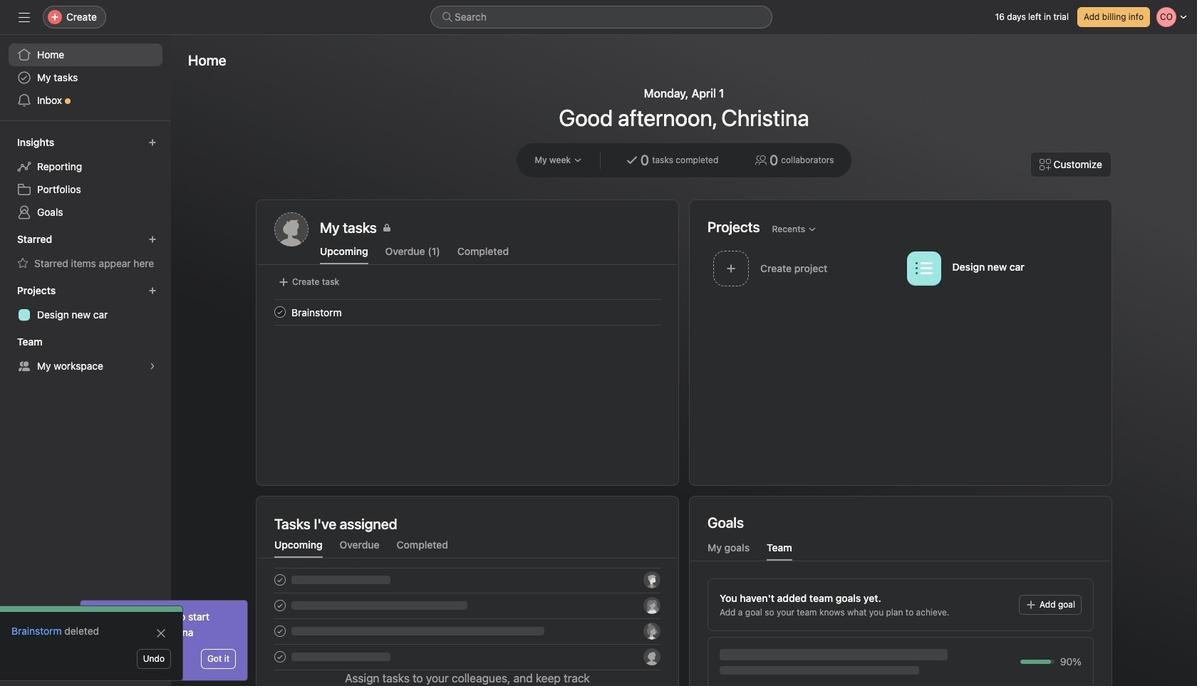Task type: vqa. For each thing, say whether or not it's contained in the screenshot.
SEE DETAILS, MY WORKSPACE image
yes



Task type: describe. For each thing, give the bounding box(es) containing it.
add items to starred image
[[148, 235, 157, 244]]

insights element
[[0, 130, 171, 227]]

new insights image
[[148, 138, 157, 147]]

Mark complete checkbox
[[272, 304, 289, 321]]

close image
[[155, 628, 167, 639]]

new project or portfolio image
[[148, 287, 157, 295]]

0 horizontal spatial list item
[[257, 299, 679, 325]]

teams element
[[0, 329, 171, 381]]

global element
[[0, 35, 171, 120]]



Task type: locate. For each thing, give the bounding box(es) containing it.
0 vertical spatial list item
[[708, 247, 901, 290]]

1 vertical spatial list item
[[257, 299, 679, 325]]

starred element
[[0, 227, 171, 278]]

tooltip
[[81, 601, 247, 681]]

mark complete image
[[272, 304, 289, 321]]

list box
[[431, 6, 773, 29]]

list item
[[708, 247, 901, 290], [257, 299, 679, 325]]

add profile photo image
[[274, 212, 309, 247]]

list image
[[916, 260, 933, 277]]

projects element
[[0, 278, 171, 329]]

hide sidebar image
[[19, 11, 30, 23]]

1 horizontal spatial list item
[[708, 247, 901, 290]]

see details, my workspace image
[[148, 362, 157, 371]]



